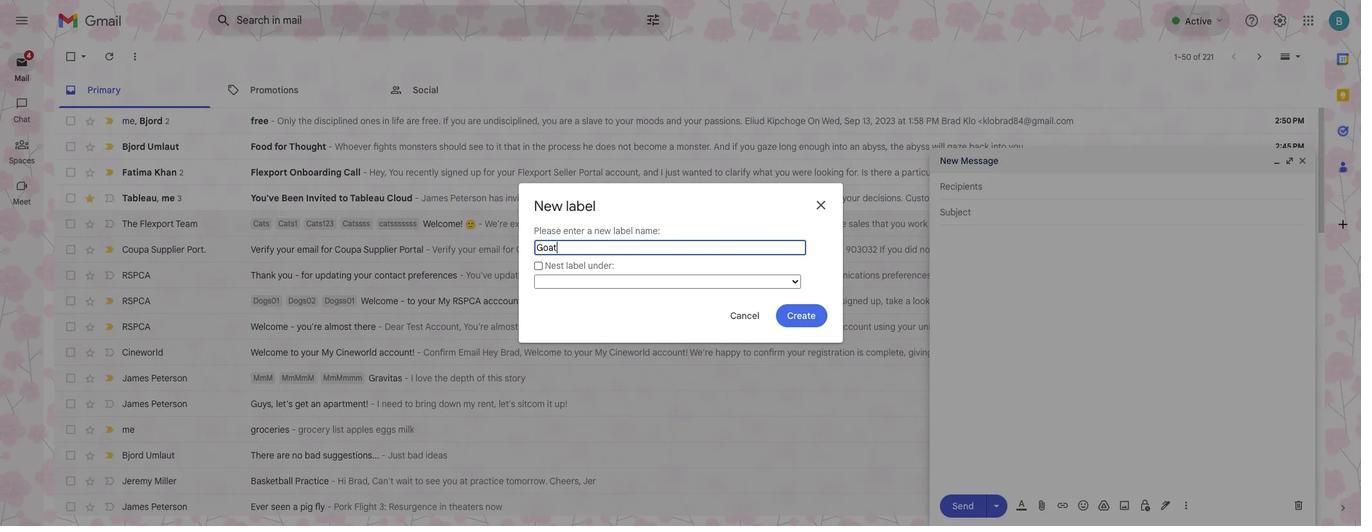Task type: describe. For each thing, give the bounding box(es) containing it.
cell for verify your email for coupa supplier portal below is the security code necessary to verify your email. 903032 if you did not make this request, you can ignore this email. coupa business spend
[[1269, 243, 1315, 256]]

of left leading at the top of the page
[[1206, 218, 1215, 230]]

2 verify from the left
[[432, 244, 456, 255]]

search in mail image
[[212, 9, 235, 32]]

1 vertical spatial me
[[162, 192, 175, 204]]

3 cineworld from the left
[[609, 347, 650, 358]]

just
[[388, 450, 405, 461]]

2 vertical spatial and
[[760, 218, 775, 230]]

or
[[1072, 167, 1081, 178]]

0 horizontal spatial in
[[383, 115, 390, 127]]

0 vertical spatial if
[[443, 115, 449, 127]]

the left process
[[532, 141, 546, 152]]

ones
[[360, 115, 380, 127]]

settings image
[[1273, 13, 1288, 28]]

0 horizontal spatial make
[[936, 244, 958, 255]]

the left abyss
[[891, 141, 904, 152]]

james peterson for ever seen a pig fly
[[122, 501, 187, 513]]

for.
[[846, 167, 859, 178]]

tab list containing primary
[[54, 72, 1325, 108]]

monsters
[[399, 141, 437, 152]]

1 all from the left
[[830, 295, 839, 307]]

2 not important switch from the top
[[103, 217, 116, 230]]

to left join
[[552, 192, 561, 204]]

now
[[486, 501, 503, 513]]

0 horizontal spatial brad,
[[348, 475, 370, 487]]

access
[[952, 347, 981, 358]]

meet heading
[[0, 197, 44, 207]]

welcome down the to
[[524, 347, 562, 358]]

a right become
[[669, 141, 674, 152]]

those
[[823, 218, 847, 230]]

to left inform
[[803, 192, 812, 204]]

2 updated from the left
[[756, 269, 790, 281]]

not important switch for thank you - for updating your contact preferences
[[103, 269, 116, 282]]

1 vertical spatial in
[[523, 141, 530, 152]]

thousands
[[1161, 218, 1204, 230]]

1 row from the top
[[54, 108, 1315, 134]]

1 let's from the left
[[276, 398, 293, 410]]

kipchoge
[[767, 115, 806, 127]]

social
[[413, 84, 439, 96]]

0 vertical spatial registration
[[665, 321, 712, 332]]

not important switch for you've been invited to tableau cloud
[[103, 192, 116, 205]]

merchants
[[1249, 218, 1293, 230]]

to left clarify
[[715, 167, 723, 178]]

2 horizontal spatial tableau
[[595, 192, 627, 204]]

my up 'welcome - you're almost there - dear test account, you're almost there! to complete your my rspca registration you simply need to verify your account using your unique verification code: 71319'
[[680, 295, 692, 307]]

- up dogs02
[[295, 269, 299, 281]]

services
[[1190, 269, 1224, 281]]

to left answer
[[1028, 192, 1036, 204]]

11
[[1299, 502, 1305, 511]]

1 vertical spatial make
[[992, 269, 1014, 281]]

portal right seller
[[579, 167, 603, 178]]

this down for!
[[960, 244, 975, 255]]

1 vertical spatial i
[[411, 372, 413, 384]]

important because you marked it as important. switch
[[103, 449, 116, 462]]

mail heading
[[0, 73, 44, 84]]

11 row from the top
[[54, 365, 1315, 391]]

1 contact from the left
[[375, 269, 406, 281]]

me for me , bjord 2
[[122, 115, 135, 126]]

my down preferences
[[438, 295, 450, 307]]

meet
[[13, 197, 31, 206]]

my down complete
[[595, 347, 607, 358]]

eggs
[[376, 424, 396, 435]]

welcome!
[[423, 218, 465, 230]]

not important switch for ever seen a pig fly
[[103, 500, 116, 513]]

- right dogss01
[[401, 295, 405, 307]]

the right join
[[579, 192, 593, 204]]

2 horizontal spatial you've
[[675, 269, 701, 281]]

my right complete
[[619, 321, 632, 332]]

sep for sep 28
[[1281, 219, 1295, 228]]

not important switch for guys, let's get an apartment!
[[103, 397, 116, 410]]

brad
[[942, 115, 961, 127]]

up
[[471, 167, 481, 178]]

guys,
[[251, 398, 274, 410]]

1 horizontal spatial brad,
[[501, 347, 522, 358]]

to right wait
[[415, 475, 424, 487]]

2 gaze from the left
[[947, 141, 967, 152]]

older image
[[1253, 50, 1266, 63]]

1 updated from the left
[[495, 269, 529, 281]]

1 into from the left
[[833, 141, 848, 152]]

sep left 13,
[[845, 115, 860, 127]]

row containing jeremy miller
[[54, 468, 1315, 494]]

are right life
[[407, 115, 420, 127]]

supporter
[[1147, 269, 1188, 281]]

this right ignore
[[1076, 244, 1091, 255]]

you right invited
[[535, 192, 550, 204]]

invited
[[306, 192, 337, 204]]

benefits:
[[1049, 347, 1084, 358]]

- left hi
[[331, 475, 336, 487]]

bring
[[415, 398, 437, 410]]

there are no bad suggestions... - just bad ideas
[[251, 450, 448, 461]]

seen
[[271, 501, 291, 513]]

to down "undisciplined,"
[[486, 141, 494, 152]]

recently
[[406, 167, 439, 178]]

process
[[548, 141, 581, 152]]

a
[[979, 218, 985, 230]]

0 horizontal spatial signed
[[441, 167, 468, 178]]

catssss
[[343, 219, 370, 228]]

- right 🙂 image
[[478, 218, 483, 230]]

0 horizontal spatial it
[[497, 141, 502, 152]]

practice
[[295, 475, 329, 487]]

- we're excited to help you provide fast fulfillment to your customers and help boost those sales that you work so hard for! a hello there! welcome to our community of thousands of leading merchants
[[476, 218, 1293, 230]]

you right what
[[775, 167, 790, 178]]

welcome - to your my rspca acccount
[[361, 295, 522, 307]]

love
[[416, 372, 432, 384]]

to down complete
[[564, 347, 572, 358]]

to right the happy
[[743, 347, 752, 358]]

the right love
[[435, 372, 448, 384]]

to down hcc!$8sh#dkhmc.
[[684, 218, 692, 230]]

- right 'cloud'
[[415, 192, 419, 204]]

1 vertical spatial did
[[961, 269, 974, 281]]

cheers,
[[550, 475, 581, 487]]

suggestions...
[[323, 450, 379, 461]]

to right the below
[[959, 295, 967, 307]]

2 communications from the left
[[813, 269, 880, 281]]

Please enter a new label name: field
[[534, 240, 806, 255]]

free - only the disciplined ones in life are free. if you are undisciplined, you are a slave to your moods and your passions. eliud kipchoge on wed, sep 13, 2023 at 1:58 pm brad klo <klobrad84@gmail.com
[[251, 115, 1074, 127]]

2 horizontal spatial i
[[661, 167, 663, 178]]

to left bring
[[405, 398, 413, 410]]

1 vertical spatial that
[[872, 218, 889, 230]]

to down the preferences! on the left bottom of page
[[649, 295, 657, 307]]

bjord for food for thought - whoever fights monsters should see to it that in the process he does not become a monster. and if you gaze long enough into an abyss, the abyss will gaze back into you.
[[122, 141, 145, 152]]

not important switch for welcome to your my cineworld account!
[[103, 346, 116, 359]]

portal up under:
[[581, 244, 605, 255]]

free.
[[422, 115, 441, 127]]

welcome down answer
[[1036, 218, 1074, 230]]

0 horizontal spatial need
[[382, 398, 403, 410]]

important according to google magic. switch for food for thought
[[103, 140, 116, 153]]

business
[[1148, 244, 1184, 255]]

to up confirm
[[782, 321, 791, 332]]

email
[[459, 347, 480, 358]]

0 horizontal spatial our
[[1086, 218, 1100, 230]]

are down social 'tab'
[[468, 115, 481, 127]]

chat heading
[[0, 114, 44, 125]]

peterson for guys, let's get an apartment!'s not important 'switch'
[[151, 398, 187, 410]]

you right thank
[[278, 269, 293, 281]]

navigation containing mail
[[0, 41, 45, 526]]

food
[[251, 141, 272, 152]]

2 inside 'me , bjord 2'
[[165, 116, 169, 126]]

dogs01
[[253, 296, 279, 305]]

0 horizontal spatial not
[[618, 141, 632, 152]]

2 almost from the left
[[491, 321, 518, 332]]

below
[[932, 295, 957, 307]]

food for thought - whoever fights monsters should see to it that in the process he does not become a monster. and if you gaze long enough into an abyss, the abyss will gaze back into you.
[[251, 141, 1026, 152]]

seller
[[554, 167, 577, 178]]

- right apartment!
[[371, 398, 375, 410]]

ever seen a pig fly - pork flight 3: resurgence in theaters now
[[251, 501, 503, 513]]

preferences
[[408, 269, 457, 281]]

this left story
[[488, 372, 503, 384]]

1 horizontal spatial you're
[[802, 295, 827, 307]]

1 vertical spatial our
[[1131, 269, 1145, 281]]

if
[[733, 141, 738, 152]]

bjord umlaut for there are no bad suggestions...
[[122, 450, 175, 461]]

so
[[930, 218, 940, 230]]

0 horizontal spatial at
[[460, 475, 468, 487]]

nest
[[545, 260, 564, 272]]

6 cell from the top
[[1269, 372, 1315, 385]]

main content containing primary
[[54, 41, 1325, 526]]

social tab
[[379, 72, 542, 108]]

look
[[913, 295, 930, 307]]

1 horizontal spatial an
[[850, 141, 860, 152]]

<klobrad84@gmail.com
[[979, 115, 1074, 127]]

2 horizontal spatial flexport
[[518, 167, 552, 178]]

service
[[944, 167, 973, 178]]

1 almost from the left
[[324, 321, 352, 332]]

life
[[392, 115, 404, 127]]

for down we're
[[503, 244, 514, 255]]

tab list right 28
[[1325, 41, 1361, 480]]

chat
[[13, 114, 30, 124]]

bjord umlaut for food for thought
[[122, 141, 179, 152]]

1 horizontal spatial in
[[440, 501, 447, 513]]

long
[[779, 141, 797, 152]]

gmail image
[[58, 8, 128, 33]]

9 row from the top
[[54, 314, 1315, 340]]

to down preferences
[[407, 295, 416, 307]]

2 bad from the left
[[408, 450, 423, 461]]

new label alert dialog
[[519, 183, 843, 343]]

1 horizontal spatial account,
[[571, 295, 607, 307]]

welcome up mmm
[[251, 347, 288, 358]]

advanced search options image
[[641, 7, 666, 33]]

1 vertical spatial there
[[354, 321, 376, 332]]

cell for confirm email hey brad, welcome to your my cineworld account! we're happy to confirm your registration is complete, giving you access to the following benefits:
[[1269, 346, 1315, 359]]

- left just
[[382, 450, 386, 461]]

preferences!
[[621, 269, 673, 281]]

giving
[[909, 347, 933, 358]]

1 horizontal spatial at
[[898, 115, 906, 127]]

1 james peterson from the top
[[122, 372, 187, 384]]

important according to google magic. switch for verify your email for coupa supplier portal
[[103, 243, 116, 256]]

0 horizontal spatial you've
[[251, 192, 279, 204]]

0 horizontal spatial you're
[[297, 321, 322, 332]]

interact
[[729, 192, 761, 204]]

cell for you've updated your communications preferences! you've successfully updated your communications preferences. if you did not make this change, please contact our supporter services team on 0300
[[1269, 269, 1315, 282]]

1 just from the left
[[666, 167, 680, 178]]

of right the benefits
[[1070, 295, 1078, 307]]

cancel
[[730, 310, 760, 321]]

wed,
[[822, 115, 842, 127]]

looking
[[815, 167, 844, 178]]

confirm
[[424, 347, 456, 358]]

inform
[[814, 192, 840, 204]]

you down "- we're excited to help you provide fast fulfillment to your customers and help boost those sales that you work so hard for! a hello there! welcome to our community of thousands of leading merchants"
[[888, 244, 903, 255]]

1 cineworld from the left
[[122, 347, 163, 358]]

you up should
[[451, 115, 466, 127]]

- up preferences
[[426, 244, 430, 255]]

new label heading
[[534, 197, 596, 215]]

0 horizontal spatial test
[[406, 321, 423, 332]]

catsssssss
[[379, 219, 417, 228]]

2 supplier from the left
[[364, 244, 397, 255]]

welcome down dogs01
[[251, 321, 288, 332]]

you right or
[[1105, 167, 1120, 178]]

a left particular
[[895, 167, 900, 178]]

umlaut for food
[[148, 141, 179, 152]]

- right the free on the left of page
[[271, 115, 275, 127]]

you up the below
[[944, 269, 959, 281]]

for right up
[[483, 167, 495, 178]]

0 horizontal spatial an
[[311, 398, 321, 410]]

on
[[1249, 269, 1259, 281]]

complete,
[[866, 347, 906, 358]]

1 horizontal spatial test
[[552, 295, 569, 307]]

to right invited
[[339, 192, 348, 204]]

cell for hi brad, can't wait to see you at practice tomorrow. cheers, jer
[[1269, 475, 1315, 487]]

1 horizontal spatial dear
[[530, 295, 550, 307]]

you right if
[[740, 141, 755, 152]]

flight
[[354, 501, 377, 513]]

row containing coupa supplier port.
[[54, 237, 1315, 262]]

1 horizontal spatial you've
[[466, 269, 492, 281]]

1 horizontal spatial account!
[[653, 347, 688, 358]]

you right service at top
[[976, 167, 991, 178]]

important according to google magic. switch for welcome - you're almost there
[[103, 320, 116, 333]]

you down ideas
[[443, 475, 458, 487]]

of right depth
[[477, 372, 485, 384]]

1 vertical spatial signed
[[841, 295, 868, 307]]

1 vertical spatial and
[[643, 167, 659, 178]]

- left whoever
[[329, 141, 333, 152]]

successfully
[[703, 269, 753, 281]]

apples
[[346, 424, 374, 435]]

following
[[1010, 347, 1046, 358]]

ever
[[251, 501, 269, 513]]

important according to google magic. switch for flexport onboarding call
[[103, 166, 116, 179]]

13 row from the top
[[54, 417, 1315, 442]]

4 coupa from the left
[[1119, 244, 1146, 255]]

to down yo
[[1076, 218, 1084, 230]]

1 vertical spatial label
[[614, 225, 633, 237]]

below
[[607, 244, 632, 255]]

groceries
[[251, 424, 289, 435]]

support
[[1016, 167, 1048, 178]]

been
[[282, 192, 304, 204]]

to up thank you - for updating your contact preferences - you've updated your communications preferences! you've successfully updated your communications preferences. if you did not make this change, please contact our supporter services team on 0300
[[763, 244, 772, 255]]

14 row from the top
[[54, 442, 1315, 468]]

1 vertical spatial dear
[[385, 321, 404, 332]]

are up process
[[559, 115, 573, 127]]

list
[[332, 424, 344, 435]]

- left love
[[405, 372, 409, 384]]

- down dogs02
[[291, 321, 295, 332]]

answer
[[1039, 192, 1068, 204]]

you right giving
[[935, 347, 950, 358]]

portal down catsssssss
[[400, 244, 424, 255]]

1 horizontal spatial tableau
[[350, 192, 385, 204]]

1 verify from the left
[[251, 244, 274, 255]]

promotions
[[250, 84, 298, 96]]

you up process
[[542, 115, 557, 127]]

0 horizontal spatial account!
[[379, 347, 415, 358]]

you left can
[[1013, 244, 1028, 255]]

to up mmmmm
[[291, 347, 299, 358]]

what
[[753, 167, 773, 178]]

important mainly because it was sent directly to you. switch for groceries
[[103, 423, 116, 436]]

does
[[596, 141, 616, 152]]

2 horizontal spatial if
[[936, 269, 942, 281]]

flexport onboarding call - hey, you recently signed up for your flexport seller portal account, and i just wanted to clarify what you were looking for. is there a particular service you need support with, or were you just
[[251, 167, 1137, 178]]

- right call
[[363, 167, 367, 178]]

- left confirm
[[417, 347, 421, 358]]

disciplined
[[314, 115, 358, 127]]

0 horizontal spatial account,
[[425, 321, 462, 332]]

onboarding
[[290, 167, 342, 178]]

you left work
[[891, 218, 906, 230]]

please
[[1068, 269, 1095, 281]]

abyss,
[[862, 141, 888, 152]]

bjord for there are no bad suggestions... - just bad ideas
[[122, 450, 144, 461]]

become
[[634, 141, 667, 152]]

for right food
[[275, 141, 287, 152]]

row containing cineworld
[[54, 340, 1315, 365]]



Task type: locate. For each thing, give the bounding box(es) containing it.
main content
[[54, 41, 1325, 526]]

there
[[251, 450, 274, 461]]

2 horizontal spatial that
[[872, 218, 889, 230]]

0 vertical spatial you're
[[802, 295, 827, 307]]

fights
[[374, 141, 397, 152]]

3
[[177, 193, 182, 203]]

tab list up free - only the disciplined ones in life are free. if you are undisciplined, you are a slave to your moods and your passions. eliud kipchoge on wed, sep 13, 2023 at 1:58 pm brad klo <klobrad84@gmail.com
[[54, 72, 1325, 108]]

with
[[763, 192, 780, 204]]

cell for i need to bring down my rent, let's sitcom it up!
[[1269, 397, 1315, 410]]

row
[[54, 108, 1315, 134], [54, 134, 1315, 159], [54, 159, 1315, 185], [54, 185, 1315, 211], [54, 211, 1315, 237], [54, 237, 1315, 262], [54, 262, 1315, 288], [54, 288, 1315, 314], [54, 314, 1315, 340], [54, 340, 1315, 365], [54, 365, 1315, 391], [54, 391, 1315, 417], [54, 417, 1315, 442], [54, 442, 1315, 468], [54, 468, 1315, 494], [54, 494, 1315, 520]]

cell for dear test account, you're almost there! to complete your my rspca registration you simply need to verify your account using your unique verification code: 71319
[[1269, 320, 1315, 333]]

2 cell from the top
[[1269, 269, 1315, 282]]

see right should
[[469, 141, 484, 152]]

of left thousands
[[1150, 218, 1159, 230]]

1 supplier from the left
[[151, 244, 185, 255]]

cats123
[[306, 219, 334, 228]]

with,
[[1050, 167, 1070, 178]]

important mainly because it was sent directly to you. switch
[[103, 114, 116, 127], [103, 423, 116, 436]]

, for tableau
[[157, 192, 159, 204]]

request,
[[977, 244, 1011, 255]]

we're
[[485, 218, 508, 230]]

bad right just
[[408, 450, 423, 461]]

updated up now in the bottom of the page
[[756, 269, 790, 281]]

cell for grocery list apples eggs milk
[[1269, 423, 1315, 436]]

using
[[874, 321, 896, 332]]

7 not important switch from the top
[[103, 500, 116, 513]]

1 horizontal spatial not
[[920, 244, 933, 255]]

3 cell from the top
[[1269, 295, 1315, 307]]

2 contact from the left
[[1098, 269, 1129, 281]]

1 vertical spatial see
[[426, 475, 440, 487]]

that right sales
[[872, 218, 889, 230]]

16 row from the top
[[54, 494, 1315, 520]]

2 james peterson from the top
[[122, 398, 187, 410]]

0 vertical spatial in
[[383, 115, 390, 127]]

1 horizontal spatial if
[[880, 244, 885, 255]]

umlaut for there
[[146, 450, 175, 461]]

1 vertical spatial test
[[406, 321, 423, 332]]

0 vertical spatial is
[[634, 244, 641, 255]]

2 let's from the left
[[499, 398, 516, 410]]

6 not important switch from the top
[[103, 475, 116, 487]]

my right the benefits
[[1101, 295, 1113, 307]]

please enter a new label name:
[[534, 225, 660, 237]]

has
[[489, 192, 504, 204]]

1 vertical spatial bjord
[[122, 141, 145, 152]]

call
[[344, 167, 361, 178]]

, for me
[[135, 115, 137, 126]]

just
[[666, 167, 680, 178], [1122, 167, 1137, 178]]

1 bjord umlaut from the top
[[122, 141, 179, 152]]

0 vertical spatial account,
[[571, 295, 607, 307]]

3 james peterson from the top
[[122, 501, 187, 513]]

need up visualizations
[[993, 167, 1014, 178]]

1 vertical spatial it
[[547, 398, 552, 410]]

thank you - for updating your contact preferences - you've updated your communications preferences! you've successfully updated your communications preferences. if you did not make this change, please contact our supporter services team on 0300
[[251, 269, 1285, 281]]

verify for need
[[793, 321, 816, 332]]

5 important according to google magic. switch from the top
[[103, 320, 116, 333]]

email. down those
[[820, 244, 844, 255]]

2 vertical spatial need
[[382, 398, 403, 410]]

fast
[[623, 218, 639, 230]]

need
[[993, 167, 1014, 178], [759, 321, 780, 332], [382, 398, 403, 410]]

a left "look"
[[906, 295, 911, 307]]

me for me
[[122, 424, 135, 435]]

updated up acccount
[[495, 269, 529, 281]]

and right the moods
[[666, 115, 682, 127]]

label right nest
[[566, 260, 586, 272]]

0 horizontal spatial all
[[830, 295, 839, 307]]

1 vertical spatial registration
[[808, 347, 855, 358]]

wait
[[396, 475, 413, 487]]

0 horizontal spatial there!
[[521, 321, 545, 332]]

sitcom
[[518, 398, 545, 410]]

our
[[1086, 218, 1100, 230], [1131, 269, 1145, 281]]

you
[[451, 115, 466, 127], [542, 115, 557, 127], [740, 141, 755, 152], [775, 167, 790, 178], [976, 167, 991, 178], [1105, 167, 1120, 178], [535, 192, 550, 204], [573, 218, 588, 230], [891, 218, 906, 230], [888, 244, 903, 255], [1013, 244, 1028, 255], [278, 269, 293, 281], [944, 269, 959, 281], [714, 321, 729, 332], [935, 347, 950, 358], [443, 475, 458, 487]]

to down new
[[542, 218, 551, 230]]

the flexport team
[[122, 218, 198, 230]]

1:58
[[909, 115, 924, 127]]

2 horizontal spatial supplier
[[545, 244, 579, 255]]

1 horizontal spatial there!
[[1010, 218, 1034, 230]]

email
[[297, 244, 319, 255], [479, 244, 500, 255]]

0 vertical spatial ,
[[135, 115, 137, 126]]

this
[[960, 244, 975, 255], [1076, 244, 1091, 255], [1016, 269, 1031, 281], [488, 372, 503, 384]]

0 vertical spatial there
[[871, 167, 892, 178]]

coupa down the community
[[1119, 244, 1146, 255]]

0 vertical spatial bjord
[[139, 115, 163, 126]]

make down hard
[[936, 244, 958, 255]]

in left theaters
[[440, 501, 447, 513]]

2 bjord umlaut from the top
[[122, 450, 175, 461]]

for up dogs02
[[301, 269, 313, 281]]

2 help from the left
[[778, 218, 795, 230]]

-
[[271, 115, 275, 127], [329, 141, 333, 152], [363, 167, 367, 178], [415, 192, 419, 204], [478, 218, 483, 230], [426, 244, 430, 255], [295, 269, 299, 281], [460, 269, 464, 281], [401, 295, 405, 307], [291, 321, 295, 332], [378, 321, 382, 332], [417, 347, 421, 358], [405, 372, 409, 384], [371, 398, 375, 410], [292, 424, 296, 435], [382, 450, 386, 461], [331, 475, 336, 487], [327, 501, 332, 513]]

1 bad from the left
[[305, 450, 321, 461]]

0 vertical spatial me
[[122, 115, 135, 126]]

0 horizontal spatial into
[[833, 141, 848, 152]]

a inside alert dialog
[[587, 225, 592, 237]]

updated
[[495, 269, 529, 281], [756, 269, 790, 281]]

4 important according to google magic. switch from the top
[[103, 295, 116, 307]]

1 horizontal spatial contact
[[1098, 269, 1129, 281]]

2 email. from the left
[[1093, 244, 1117, 255]]

1 horizontal spatial communications
[[813, 269, 880, 281]]

0 horizontal spatial help
[[553, 218, 571, 230]]

tableau
[[122, 192, 157, 204], [350, 192, 385, 204], [595, 192, 627, 204]]

me left 3
[[162, 192, 175, 204]]

under:
[[588, 260, 614, 272]]

it down "undisciplined,"
[[497, 141, 502, 152]]

0 horizontal spatial email.
[[820, 244, 844, 255]]

0 horizontal spatial flexport
[[140, 218, 174, 230]]

sep left the 11
[[1284, 502, 1297, 511]]

me , bjord 2
[[122, 115, 169, 126]]

fatima khan 2
[[122, 166, 184, 178]]

account! up the gravitas
[[379, 347, 415, 358]]

provide
[[590, 218, 621, 230]]

registration
[[665, 321, 712, 332], [808, 347, 855, 358]]

- right preferences
[[460, 269, 464, 281]]

see for to
[[426, 475, 440, 487]]

primary tab
[[54, 72, 215, 108]]

2 horizontal spatial need
[[993, 167, 1014, 178]]

0 horizontal spatial were
[[793, 167, 812, 178]]

1 important according to google magic. switch from the top
[[103, 140, 116, 153]]

our left supporter
[[1131, 269, 1145, 281]]

the left the benefits
[[1018, 295, 1032, 307]]

verify left 'account'
[[793, 321, 816, 332]]

3 not important switch from the top
[[103, 269, 116, 282]]

0 horizontal spatial that
[[504, 141, 521, 152]]

account, down welcome - to your my rspca acccount
[[425, 321, 462, 332]]

1 vertical spatial umlaut
[[146, 450, 175, 461]]

1 horizontal spatial verify
[[432, 244, 456, 255]]

peterson for ever seen a pig fly's not important 'switch'
[[151, 501, 187, 513]]

4 row from the top
[[54, 185, 1315, 211]]

verify for necessary
[[774, 244, 797, 255]]

1 horizontal spatial make
[[992, 269, 1014, 281]]

13,
[[863, 115, 873, 127]]

my up mmmmmm
[[322, 347, 334, 358]]

8 row from the top
[[54, 288, 1315, 314]]

the down "code:"
[[994, 347, 1007, 358]]

0 horizontal spatial is
[[634, 244, 641, 255]]

1 email from the left
[[297, 244, 319, 255]]

label
[[566, 197, 596, 215], [614, 225, 633, 237], [566, 260, 586, 272]]

1 horizontal spatial it
[[547, 398, 552, 410]]

umlaut up khan
[[148, 141, 179, 152]]

see for should
[[469, 141, 484, 152]]

1 email. from the left
[[820, 244, 844, 255]]

8 cell from the top
[[1269, 423, 1315, 436]]

12 row from the top
[[54, 391, 1315, 417]]

verify down welcome!
[[432, 244, 456, 255]]

into right enough at the top right of the page
[[833, 141, 848, 152]]

1 horizontal spatial registration
[[808, 347, 855, 358]]

khan
[[154, 166, 177, 178]]

0 horizontal spatial bad
[[305, 450, 321, 461]]

29
[[1296, 193, 1305, 203]]

2 vertical spatial i
[[377, 398, 380, 410]]

coupa down the
[[122, 244, 149, 255]]

10 row from the top
[[54, 340, 1315, 365]]

1 vertical spatial at
[[460, 475, 468, 487]]

were left looking at the top right of page
[[793, 167, 812, 178]]

test down welcome - to your my rspca acccount
[[406, 321, 423, 332]]

tomorrow.
[[506, 475, 548, 487]]

verify
[[774, 244, 797, 255], [793, 321, 816, 332]]

1 horizontal spatial data
[[951, 192, 969, 204]]

registration down 'account'
[[808, 347, 855, 358]]

6 important according to google magic. switch from the top
[[103, 372, 116, 385]]

important mainly because it was sent directly to you. switch down 'primary'
[[103, 114, 116, 127]]

2 horizontal spatial account!
[[725, 295, 761, 307]]

0 horizontal spatial did
[[905, 244, 918, 255]]

me
[[122, 115, 135, 126], [162, 192, 175, 204], [122, 424, 135, 435]]

row containing fatima khan
[[54, 159, 1315, 185]]

3 important according to google magic. switch from the top
[[103, 243, 116, 256]]

1 gaze from the left
[[757, 141, 777, 152]]

cell
[[1269, 243, 1315, 256], [1269, 269, 1315, 282], [1269, 295, 1315, 307], [1269, 320, 1315, 333], [1269, 346, 1315, 359], [1269, 372, 1315, 385], [1269, 397, 1315, 410], [1269, 423, 1315, 436], [1269, 449, 1315, 462], [1269, 475, 1315, 487]]

7 row from the top
[[54, 262, 1315, 288]]

0 horizontal spatial cineworld
[[122, 347, 163, 358]]

data right with
[[783, 192, 801, 204]]

2 vertical spatial me
[[122, 424, 135, 435]]

almost down acccount
[[491, 321, 518, 332]]

email. down the community
[[1093, 244, 1117, 255]]

mail, 4 unread messages image
[[24, 53, 36, 65]]

verify your email for coupa supplier portal - verify your email for coupa supplier portal below is the security code necessary to verify your email. 903032 if you did not make this request, you can ignore this email. coupa business spend
[[251, 244, 1213, 255]]

peterson for first important according to google magic. switch from the bottom of the page
[[151, 372, 187, 384]]

2 inside fatima khan 2
[[179, 168, 184, 177]]

help
[[553, 218, 571, 230], [778, 218, 795, 230]]

you
[[389, 167, 403, 178]]

jer
[[583, 475, 596, 487]]

me down primary tab
[[122, 115, 135, 126]]

10 cell from the top
[[1269, 475, 1315, 487]]

0 horizontal spatial ,
[[135, 115, 137, 126]]

mail
[[14, 73, 29, 83]]

you left simply
[[714, 321, 729, 332]]

2 important mainly because it was sent directly to you. switch from the top
[[103, 423, 116, 436]]

signed left up
[[441, 167, 468, 178]]

Nest label under: checkbox
[[534, 262, 542, 270]]

i up you've been invited to tableau cloud - james peterson has invited you to join the tableau site, hcc!$8sh#dkhmc. interact with data to inform your decisions. customize data visualizations to answer yo on the top
[[661, 167, 663, 178]]

the
[[298, 115, 312, 127], [532, 141, 546, 152], [891, 141, 904, 152], [579, 192, 593, 204], [643, 244, 657, 255], [1018, 295, 1032, 307], [994, 347, 1007, 358], [435, 372, 448, 384]]

1 coupa from the left
[[122, 244, 149, 255]]

if up the below
[[936, 269, 942, 281]]

0 vertical spatial and
[[666, 115, 682, 127]]

3 supplier from the left
[[545, 244, 579, 255]]

0 horizontal spatial registration
[[665, 321, 712, 332]]

did
[[905, 244, 918, 255], [961, 269, 974, 281]]

james peterson for guys, let's get an apartment!
[[122, 398, 187, 410]]

to right slave on the top left
[[605, 115, 613, 127]]

- left grocery
[[292, 424, 296, 435]]

1 help from the left
[[553, 218, 571, 230]]

new label
[[534, 197, 596, 215]]

3 coupa from the left
[[516, 244, 543, 255]]

bjord umlaut up fatima khan 2
[[122, 141, 179, 152]]

,
[[135, 115, 137, 126], [157, 192, 159, 204]]

1 horizontal spatial gaze
[[947, 141, 967, 152]]

bad
[[305, 450, 321, 461], [408, 450, 423, 461]]

4 cell from the top
[[1269, 320, 1315, 333]]

bjord right important because you marked it as important. switch
[[122, 450, 144, 461]]

are left no
[[277, 450, 290, 461]]

the right only
[[298, 115, 312, 127]]

2 email from the left
[[479, 244, 500, 255]]

2 just from the left
[[1122, 167, 1137, 178]]

spaces heading
[[0, 156, 44, 166]]

5 not important switch from the top
[[103, 397, 116, 410]]

0 vertical spatial at
[[898, 115, 906, 127]]

4 not important switch from the top
[[103, 346, 116, 359]]

a left slave on the top left
[[575, 115, 580, 127]]

you've up acccount
[[466, 269, 492, 281]]

code:
[[996, 321, 1019, 332]]

is
[[634, 244, 641, 255], [857, 347, 864, 358]]

1 not important switch from the top
[[103, 192, 116, 205]]

make down the request,
[[992, 269, 1014, 281]]

label for new label
[[566, 197, 596, 215]]

important according to google magic. switch
[[103, 140, 116, 153], [103, 166, 116, 179], [103, 243, 116, 256], [103, 295, 116, 307], [103, 320, 116, 333], [103, 372, 116, 385]]

that down "undisciplined,"
[[504, 141, 521, 152]]

0300
[[1262, 269, 1285, 281]]

can
[[1030, 244, 1045, 255]]

need up the eggs in the left bottom of the page
[[382, 398, 403, 410]]

0 vertical spatial did
[[905, 244, 918, 255]]

promotions tab
[[217, 72, 379, 108]]

toggle split pane mode image
[[1279, 50, 1292, 63]]

monster.
[[677, 141, 712, 152]]

1 horizontal spatial 2
[[179, 168, 184, 177]]

0 horizontal spatial i
[[377, 398, 380, 410]]

happy
[[716, 347, 741, 358]]

3 row from the top
[[54, 159, 1315, 185]]

account,
[[571, 295, 607, 307], [425, 321, 462, 332]]

6 row from the top
[[54, 237, 1315, 262]]

2 into from the left
[[992, 141, 1007, 152]]

9 cell from the top
[[1269, 449, 1315, 462]]

supplier up nest
[[545, 244, 579, 255]]

0 vertical spatial umlaut
[[148, 141, 179, 152]]

1 data from the left
[[783, 192, 801, 204]]

let's
[[276, 398, 293, 410], [499, 398, 516, 410]]

mmmmm
[[282, 373, 314, 383]]

and down with
[[760, 218, 775, 230]]

1 horizontal spatial need
[[759, 321, 780, 332]]

- right fly
[[327, 501, 332, 513]]

important mainly because it was sent directly to you. switch for free
[[103, 114, 116, 127]]

there! left the to
[[521, 321, 545, 332]]

passions.
[[705, 115, 743, 127]]

0 vertical spatial label
[[566, 197, 596, 215]]

can't
[[372, 475, 394, 487]]

pork
[[334, 501, 352, 513]]

0 vertical spatial signed
[[441, 167, 468, 178]]

contact right please
[[1098, 269, 1129, 281]]

cell for just bad ideas
[[1269, 449, 1315, 462]]

not important switch
[[103, 192, 116, 205], [103, 217, 116, 230], [103, 269, 116, 282], [103, 346, 116, 359], [103, 397, 116, 410], [103, 475, 116, 487], [103, 500, 116, 513]]

navigation
[[0, 41, 45, 526]]

in left life
[[383, 115, 390, 127]]

2 cineworld from the left
[[336, 347, 377, 358]]

Search in mail search field
[[208, 5, 671, 36]]

you've down security
[[675, 269, 701, 281]]

in
[[383, 115, 390, 127], [523, 141, 530, 152], [440, 501, 447, 513]]

to right access
[[983, 347, 992, 358]]

did up preferences. in the bottom right of the page
[[905, 244, 918, 255]]

fulfillment
[[641, 218, 681, 230]]

you've up cats
[[251, 192, 279, 204]]

cloud
[[387, 192, 413, 204]]

you.
[[1009, 141, 1026, 152]]

2 vertical spatial in
[[440, 501, 447, 513]]

1 vertical spatial an
[[311, 398, 321, 410]]

label up enter
[[566, 197, 596, 215]]

5 row from the top
[[54, 211, 1315, 237]]

a left pig
[[293, 501, 298, 513]]

email down cats123
[[297, 244, 319, 255]]

me up jeremy
[[122, 424, 135, 435]]

1 horizontal spatial that
[[783, 295, 800, 307]]

sep for sep 29
[[1280, 193, 1294, 203]]

1 vertical spatial if
[[880, 244, 885, 255]]

1 horizontal spatial flexport
[[251, 167, 287, 178]]

sep 28
[[1281, 219, 1305, 228]]

903032
[[846, 244, 878, 255]]

0 vertical spatial test
[[552, 295, 569, 307]]

important mainly because it was sent directly to you. switch up important because you marked it as important. switch
[[103, 423, 116, 436]]

dear up the to
[[530, 295, 550, 307]]

2:26 pm
[[1276, 167, 1305, 177]]

1 horizontal spatial did
[[961, 269, 974, 281]]

🙂 image
[[465, 219, 476, 230]]

2 horizontal spatial cineworld
[[609, 347, 650, 358]]

sep for sep 11
[[1284, 502, 1297, 511]]

you down new label heading
[[573, 218, 588, 230]]

hello
[[987, 218, 1008, 230]]

2 important according to google magic. switch from the top
[[103, 166, 116, 179]]

almost
[[324, 321, 352, 332], [491, 321, 518, 332]]

you're
[[464, 321, 489, 332]]

0 vertical spatial brad,
[[501, 347, 522, 358]]

practice
[[470, 475, 504, 487]]

1 vertical spatial need
[[759, 321, 780, 332]]

2 data from the left
[[951, 192, 969, 204]]

row containing tableau
[[54, 185, 1315, 211]]

2 all from the left
[[1007, 295, 1016, 307]]

tab list
[[1325, 41, 1361, 480], [54, 72, 1325, 108]]

0 horizontal spatial communications
[[552, 269, 619, 281]]

a left new
[[587, 225, 592, 237]]

0 horizontal spatial tableau
[[122, 192, 157, 204]]

this left change,
[[1016, 269, 1031, 281]]

2 coupa from the left
[[335, 244, 362, 255]]

guys, let's get an apartment! - i need to bring down my rent, let's sitcom it up!
[[251, 398, 568, 410]]

and down become
[[643, 167, 659, 178]]

need right simply
[[759, 321, 780, 332]]

into
[[833, 141, 848, 152], [992, 141, 1007, 152]]

0 vertical spatial there!
[[1010, 218, 1034, 230]]

help left boost
[[778, 218, 795, 230]]

2 were from the left
[[1083, 167, 1103, 178]]

0 horizontal spatial almost
[[324, 321, 352, 332]]

row containing the flexport team
[[54, 211, 1315, 237]]

1 horizontal spatial see
[[469, 141, 484, 152]]

please
[[534, 225, 561, 237]]

for up the updating
[[321, 244, 333, 255]]

15 row from the top
[[54, 468, 1315, 494]]

not important switch for basketball practice
[[103, 475, 116, 487]]

1 communications from the left
[[552, 269, 619, 281]]

gaze
[[757, 141, 777, 152], [947, 141, 967, 152]]

0 horizontal spatial if
[[443, 115, 449, 127]]

create button
[[776, 304, 827, 328]]

2 vertical spatial not
[[976, 269, 990, 281]]

1 horizontal spatial supplier
[[364, 244, 397, 255]]

groceries - grocery list apples eggs milk
[[251, 424, 414, 435]]

1 cell from the top
[[1269, 243, 1315, 256]]

label for nest label under:
[[566, 260, 586, 272]]

acccount
[[483, 295, 522, 307]]

0 vertical spatial need
[[993, 167, 1014, 178]]

1 were from the left
[[793, 167, 812, 178]]

welcome up 'welcome - you're almost there - dear test account, you're almost there! to complete your my rspca registration you simply need to verify your account using your unique verification code: 71319'
[[609, 295, 647, 307]]

1 vertical spatial is
[[857, 347, 864, 358]]

1 horizontal spatial is
[[857, 347, 864, 358]]

coupa
[[122, 244, 149, 255], [335, 244, 362, 255], [516, 244, 543, 255], [1119, 244, 1146, 255]]

1 horizontal spatial email.
[[1093, 244, 1117, 255]]

klo
[[963, 115, 976, 127]]

boost
[[798, 218, 821, 230]]

refresh image
[[103, 50, 116, 63]]

the down name:
[[643, 244, 657, 255]]

just up the community
[[1122, 167, 1137, 178]]

2 row from the top
[[54, 134, 1315, 159]]

at
[[898, 115, 906, 127], [460, 475, 468, 487]]

0 vertical spatial james peterson
[[122, 372, 187, 384]]

2 horizontal spatial in
[[523, 141, 530, 152]]

welcome right dogss01
[[361, 295, 398, 307]]

7 cell from the top
[[1269, 397, 1315, 410]]

not down so
[[920, 244, 933, 255]]

1 vertical spatial ,
[[157, 192, 159, 204]]

1 important mainly because it was sent directly to you. switch from the top
[[103, 114, 116, 127]]

0 horizontal spatial supplier
[[151, 244, 185, 255]]

1 vertical spatial bjord umlaut
[[122, 450, 175, 461]]

customize
[[906, 192, 949, 204]]

account!
[[725, 295, 761, 307], [379, 347, 415, 358], [653, 347, 688, 358]]

5 cell from the top
[[1269, 346, 1315, 359]]



Task type: vqa. For each thing, say whether or not it's contained in the screenshot.


